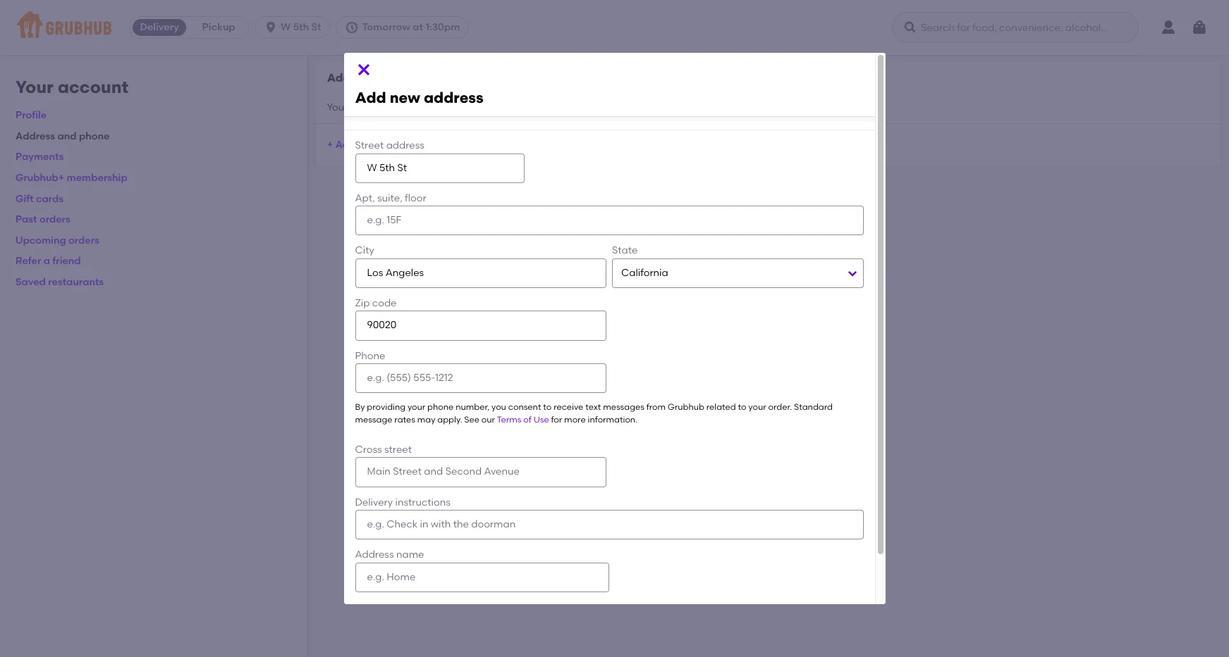 Task type: locate. For each thing, give the bounding box(es) containing it.
1 horizontal spatial new
[[390, 89, 420, 107]]

zip
[[355, 298, 370, 310]]

your left order.
[[748, 403, 766, 413]]

suite,
[[377, 192, 402, 204]]

your up may
[[408, 403, 425, 413]]

a right refer
[[44, 256, 50, 268]]

1 your from the left
[[408, 403, 425, 413]]

at
[[413, 21, 423, 33]]

payments
[[16, 151, 64, 163]]

new
[[390, 89, 420, 107], [367, 139, 387, 151]]

tomorrow at 1:30pm
[[362, 21, 460, 33]]

address
[[16, 130, 55, 142], [355, 549, 394, 561]]

0 horizontal spatial delivery
[[140, 21, 179, 33]]

svg image up don't at the top
[[355, 61, 372, 78]]

0 horizontal spatial to
[[543, 403, 552, 413]]

0 horizontal spatial new
[[367, 139, 387, 151]]

1 vertical spatial orders
[[68, 235, 99, 247]]

phone right and
[[79, 130, 110, 142]]

+
[[327, 139, 333, 151]]

0 horizontal spatial a
[[44, 256, 50, 268]]

phone up apply.
[[427, 403, 454, 413]]

address
[[424, 89, 483, 107], [389, 139, 428, 151], [386, 140, 424, 152]]

add new address
[[355, 89, 483, 107]]

providing
[[367, 403, 406, 413]]

main navigation navigation
[[0, 0, 1229, 55]]

svg image left w
[[264, 20, 278, 35]]

past orders
[[16, 214, 70, 226]]

address inside button
[[389, 139, 428, 151]]

phone
[[79, 130, 110, 142], [427, 403, 454, 413]]

address name
[[355, 549, 424, 561]]

by providing your phone number, you consent to receive text messages from grubhub related to your order. standard message rates may apply. see our
[[355, 403, 833, 425]]

a
[[358, 139, 365, 151], [44, 256, 50, 268]]

saved
[[420, 101, 448, 113]]

a right +
[[358, 139, 365, 151]]

address right street
[[386, 140, 424, 152]]

delivery inside button
[[140, 21, 179, 33]]

add
[[355, 89, 386, 107], [335, 139, 356, 151]]

delivery left 'instructions'
[[355, 497, 393, 509]]

orders
[[39, 214, 70, 226], [68, 235, 99, 247]]

by
[[355, 403, 365, 413]]

1 horizontal spatial phone
[[427, 403, 454, 413]]

Cross street text field
[[355, 458, 606, 488]]

1 vertical spatial add
[[335, 139, 356, 151]]

consent
[[508, 403, 541, 413]]

number,
[[456, 403, 489, 413]]

svg image inside tomorrow at 1:30pm button
[[345, 20, 359, 35]]

0 horizontal spatial address
[[16, 130, 55, 142]]

profile
[[16, 109, 47, 121]]

delivery instructions
[[355, 497, 450, 509]]

a inside "+ add a new address" button
[[358, 139, 365, 151]]

address and phone
[[16, 130, 110, 142]]

your
[[408, 403, 425, 413], [748, 403, 766, 413]]

orders up friend
[[68, 235, 99, 247]]

see
[[464, 415, 479, 425]]

related
[[706, 403, 736, 413]]

1 horizontal spatial your
[[748, 403, 766, 413]]

0 vertical spatial a
[[358, 139, 365, 151]]

0 vertical spatial new
[[390, 89, 420, 107]]

more
[[564, 415, 586, 425]]

w 5th st
[[281, 21, 321, 33]]

Phone telephone field
[[355, 364, 606, 394]]

message
[[355, 415, 392, 425]]

order.
[[768, 403, 792, 413]]

cross
[[355, 444, 382, 456]]

saved restaurants link
[[16, 276, 104, 288]]

to up use
[[543, 403, 552, 413]]

0 vertical spatial address
[[16, 130, 55, 142]]

saved restaurants
[[16, 276, 104, 288]]

street
[[355, 140, 384, 152]]

svg image left tomorrow
[[345, 20, 359, 35]]

0 horizontal spatial svg image
[[903, 20, 917, 35]]

new inside button
[[367, 139, 387, 151]]

1 vertical spatial address
[[355, 549, 394, 561]]

address down any
[[389, 139, 428, 151]]

orders for upcoming orders
[[68, 235, 99, 247]]

Zip code telephone field
[[355, 311, 606, 341]]

orders for past orders
[[39, 214, 70, 226]]

add down addresses
[[355, 89, 386, 107]]

to
[[543, 403, 552, 413], [738, 403, 746, 413]]

0 horizontal spatial phone
[[79, 130, 110, 142]]

delivery
[[140, 21, 179, 33], [355, 497, 393, 509]]

refer a friend link
[[16, 256, 81, 268]]

upcoming
[[16, 235, 66, 247]]

delivery left pickup on the top left of page
[[140, 21, 179, 33]]

gift
[[16, 193, 34, 205]]

to right 'related' at the right bottom of page
[[738, 403, 746, 413]]

1 horizontal spatial to
[[738, 403, 746, 413]]

svg image inside w 5th st button
[[264, 20, 278, 35]]

0 vertical spatial delivery
[[140, 21, 179, 33]]

1 vertical spatial phone
[[427, 403, 454, 413]]

1 vertical spatial new
[[367, 139, 387, 151]]

address left name in the left of the page
[[355, 549, 394, 561]]

addresses.
[[451, 101, 502, 113]]

profile link
[[16, 109, 47, 121]]

1 horizontal spatial address
[[355, 549, 394, 561]]

street address
[[355, 140, 424, 152]]

+ add a new address button
[[327, 132, 428, 158]]

svg image
[[264, 20, 278, 35], [345, 20, 359, 35], [355, 61, 372, 78]]

w 5th st button
[[255, 16, 336, 39]]

refer a friend
[[16, 256, 81, 268]]

w
[[281, 21, 291, 33]]

orders up upcoming orders link
[[39, 214, 70, 226]]

address for address name
[[355, 549, 394, 561]]

0 horizontal spatial your
[[408, 403, 425, 413]]

past
[[16, 214, 37, 226]]

rates
[[394, 415, 415, 425]]

0 vertical spatial orders
[[39, 214, 70, 226]]

1 horizontal spatial delivery
[[355, 497, 393, 509]]

Delivery instructions text field
[[355, 510, 863, 540]]

saved
[[16, 276, 46, 288]]

st
[[311, 21, 321, 33]]

grubhub+ membership link
[[16, 172, 127, 184]]

Street address text field
[[355, 153, 524, 183]]

apt, suite, floor
[[355, 192, 426, 204]]

svg image for tomorrow at 1:30pm
[[345, 20, 359, 35]]

friend
[[52, 256, 81, 268]]

1 horizontal spatial svg image
[[1191, 19, 1208, 36]]

0 vertical spatial add
[[355, 89, 386, 107]]

address down profile link
[[16, 130, 55, 142]]

add right +
[[335, 139, 356, 151]]

refer
[[16, 256, 41, 268]]

1 vertical spatial delivery
[[355, 497, 393, 509]]

0 vertical spatial phone
[[79, 130, 110, 142]]

upcoming orders
[[16, 235, 99, 247]]

svg image
[[1191, 19, 1208, 36], [903, 20, 917, 35]]

tomorrow
[[362, 21, 410, 33]]

1 horizontal spatial a
[[358, 139, 365, 151]]



Task type: describe. For each thing, give the bounding box(es) containing it.
have
[[374, 101, 397, 113]]

cross street
[[355, 444, 412, 456]]

your
[[16, 77, 53, 97]]

svg image for w 5th st
[[264, 20, 278, 35]]

payments link
[[16, 151, 64, 163]]

past orders link
[[16, 214, 70, 226]]

pickup
[[202, 21, 235, 33]]

use
[[534, 415, 549, 425]]

your account
[[16, 77, 128, 97]]

state
[[612, 245, 638, 257]]

text
[[585, 403, 601, 413]]

zip code
[[355, 298, 397, 310]]

2 to from the left
[[738, 403, 746, 413]]

membership
[[67, 172, 127, 184]]

delivery button
[[130, 16, 189, 39]]

add inside button
[[335, 139, 356, 151]]

and
[[57, 130, 77, 142]]

grubhub
[[668, 403, 704, 413]]

2 your from the left
[[748, 403, 766, 413]]

cards
[[36, 193, 64, 205]]

standard
[[794, 403, 833, 413]]

any
[[399, 101, 417, 113]]

grubhub+ membership
[[16, 172, 127, 184]]

tomorrow at 1:30pm button
[[336, 16, 475, 39]]

apply.
[[437, 415, 462, 425]]

messages
[[603, 403, 644, 413]]

1 to from the left
[[543, 403, 552, 413]]

receive
[[554, 403, 583, 413]]

grubhub+
[[16, 172, 64, 184]]

our
[[481, 415, 495, 425]]

may
[[417, 415, 435, 425]]

apt,
[[355, 192, 375, 204]]

floor
[[405, 192, 426, 204]]

you don't have any saved addresses.
[[327, 101, 502, 113]]

1 vertical spatial a
[[44, 256, 50, 268]]

1:30pm
[[425, 21, 460, 33]]

city
[[355, 245, 374, 257]]

Apt, suite, floor text field
[[355, 206, 863, 236]]

5th
[[293, 21, 309, 33]]

upcoming orders link
[[16, 235, 99, 247]]

addresses
[[327, 71, 386, 85]]

terms
[[497, 415, 521, 425]]

code
[[372, 298, 397, 310]]

gift cards
[[16, 193, 64, 205]]

restaurants
[[48, 276, 104, 288]]

you
[[491, 403, 506, 413]]

+ add a new address
[[327, 139, 428, 151]]

address right any
[[424, 89, 483, 107]]

you
[[327, 101, 344, 113]]

gift cards link
[[16, 193, 64, 205]]

address for address and phone
[[16, 130, 55, 142]]

terms of use link
[[497, 415, 549, 425]]

account
[[58, 77, 128, 97]]

phone inside by providing your phone number, you consent to receive text messages from grubhub related to your order. standard message rates may apply. see our
[[427, 403, 454, 413]]

terms of use for more information.
[[497, 415, 638, 425]]

don't
[[347, 101, 371, 113]]

Address name text field
[[355, 563, 609, 593]]

phone
[[355, 350, 385, 362]]

from
[[646, 403, 666, 413]]

information.
[[588, 415, 638, 425]]

City text field
[[355, 259, 606, 288]]

street
[[384, 444, 412, 456]]

instructions
[[395, 497, 450, 509]]

of
[[523, 415, 531, 425]]

delivery for delivery instructions
[[355, 497, 393, 509]]

pickup button
[[189, 16, 248, 39]]

delivery for delivery
[[140, 21, 179, 33]]

name
[[396, 549, 424, 561]]

address and phone link
[[16, 130, 110, 142]]

for
[[551, 415, 562, 425]]



Task type: vqa. For each thing, say whether or not it's contained in the screenshot.
St
yes



